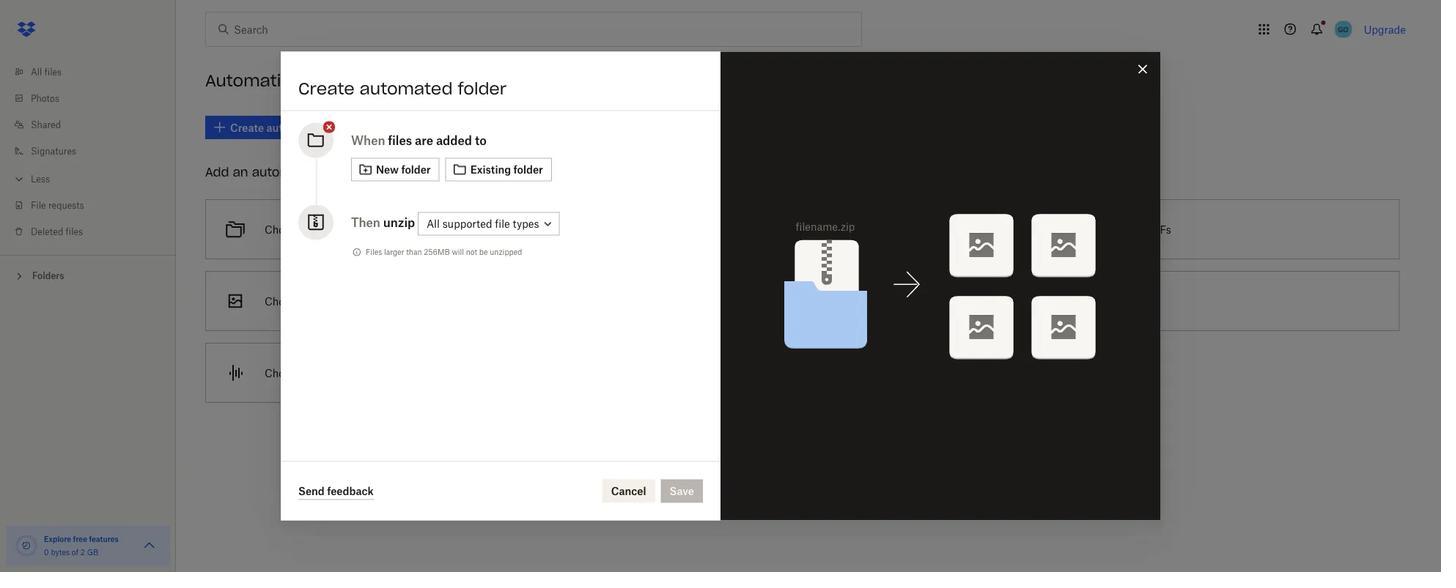 Task type: vqa. For each thing, say whether or not it's contained in the screenshot.
'Signatures' link
yes



Task type: locate. For each thing, give the bounding box(es) containing it.
format for files
[[352, 295, 384, 308]]

new
[[376, 164, 399, 176]]

0 horizontal spatial an
[[233, 165, 248, 180]]

to right added at the top left
[[475, 133, 487, 147]]

2 vertical spatial file
[[313, 367, 328, 379]]

files
[[366, 248, 382, 257]]

create
[[298, 78, 355, 99]]

all
[[31, 66, 42, 77], [427, 218, 440, 230]]

file inside dropdown button
[[495, 218, 510, 230]]

free
[[73, 535, 87, 544]]

files inside "button"
[[1100, 295, 1120, 308]]

format for videos
[[733, 295, 765, 308]]

added
[[436, 133, 472, 147]]

automation
[[252, 165, 323, 180]]

2 horizontal spatial file
[[715, 295, 730, 308]]

folder up added at the top left
[[458, 78, 507, 99]]

folder right new
[[401, 164, 431, 176]]

cancel
[[611, 485, 646, 498]]

all inside all supported file types dropdown button
[[427, 218, 440, 230]]

file down image
[[313, 367, 328, 379]]

format for audio
[[330, 367, 363, 379]]

all up photos
[[31, 66, 42, 77]]

0 vertical spatial an
[[233, 165, 248, 180]]

all right by
[[427, 218, 440, 230]]

2
[[80, 548, 85, 557]]

requests
[[48, 200, 84, 211]]

less
[[31, 173, 50, 184]]

files right unzip
[[1100, 295, 1120, 308]]

folders
[[32, 271, 64, 282]]

1 horizontal spatial all
[[427, 218, 440, 230]]

files inside "create automated folder" dialog
[[388, 133, 412, 147]]

files
[[44, 66, 62, 77], [388, 133, 412, 147], [392, 223, 412, 236], [783, 223, 803, 236], [1110, 223, 1130, 236], [66, 226, 83, 237], [438, 295, 459, 308], [1100, 295, 1120, 308], [447, 367, 467, 379]]

bytes
[[51, 548, 70, 557]]

to
[[475, 133, 487, 147], [357, 223, 367, 236], [1133, 223, 1143, 236], [387, 295, 397, 308], [461, 295, 471, 308], [768, 295, 777, 308], [853, 295, 863, 308], [366, 367, 375, 379], [470, 367, 479, 379]]

file left types
[[495, 218, 510, 230]]

1 vertical spatial an
[[304, 295, 316, 308]]

choose for choose a file format to convert videos to
[[667, 295, 703, 308]]

convert inside "button"
[[378, 367, 414, 379]]

an for choose
[[304, 295, 316, 308]]

folder for existing folder
[[514, 164, 543, 176]]

all for all files
[[31, 66, 42, 77]]

larger
[[384, 248, 404, 257]]

1 horizontal spatial folder
[[458, 78, 507, 99]]

file inside button
[[715, 295, 730, 308]]

convert for files
[[399, 295, 436, 308]]

all supported file types
[[427, 218, 539, 230]]

choose for choose a category to sort files by
[[265, 223, 301, 236]]

new folder button
[[351, 158, 440, 181]]

2 horizontal spatial folder
[[514, 164, 543, 176]]

0 horizontal spatial file
[[313, 367, 328, 379]]

a for choose a category to sort files by
[[304, 223, 310, 236]]

choose a category to sort files by button
[[199, 194, 602, 265]]

set a rule that renames files
[[667, 223, 803, 236]]

quota usage element
[[15, 534, 38, 558]]

file inside "button"
[[313, 367, 328, 379]]

0 horizontal spatial folder
[[401, 164, 431, 176]]

an
[[233, 165, 248, 180], [304, 295, 316, 308]]

file for all supported file types
[[495, 218, 510, 230]]

choose for choose a file format to convert audio files to
[[265, 367, 301, 379]]

unzip files button
[[1004, 265, 1406, 337]]

send feedback button
[[298, 483, 374, 500]]

an left image
[[304, 295, 316, 308]]

folder
[[458, 78, 507, 99], [401, 164, 431, 176], [514, 164, 543, 176]]

choose inside "button"
[[265, 367, 301, 379]]

create automated folder dialog
[[281, 52, 1161, 521]]

an right add at the top left of the page
[[233, 165, 248, 180]]

add an automation main content
[[199, 106, 1441, 573]]

0 vertical spatial file
[[495, 218, 510, 230]]

set a rule that renames files button
[[602, 194, 1004, 265]]

format down image
[[330, 367, 363, 379]]

choose a file format to convert videos to
[[667, 295, 863, 308]]

pdfs
[[1146, 223, 1172, 236]]

convert left videos
[[780, 295, 816, 308]]

file for choose a file format to convert videos to
[[715, 295, 730, 308]]

folder inside button
[[401, 164, 431, 176]]

convert files to pdfs
[[1069, 223, 1172, 236]]

all files link
[[12, 59, 176, 85]]

choose a file format to convert audio files to button
[[199, 337, 602, 409]]

format right image
[[352, 295, 384, 308]]

format inside "button"
[[330, 367, 363, 379]]

to down not
[[461, 295, 471, 308]]

folder right existing
[[514, 164, 543, 176]]

file requests link
[[12, 192, 176, 218]]

choose an image format to convert files to button
[[199, 265, 602, 337]]

of
[[72, 548, 78, 557]]

1 vertical spatial file
[[715, 295, 730, 308]]

new folder
[[376, 164, 431, 176]]

file down that
[[715, 295, 730, 308]]

deleted files
[[31, 226, 83, 237]]

features
[[89, 535, 119, 544]]

less image
[[12, 172, 26, 187]]

files left are
[[388, 133, 412, 147]]

convert
[[399, 295, 436, 308], [780, 295, 816, 308], [378, 367, 414, 379]]

files right audio
[[447, 367, 467, 379]]

convert
[[1069, 223, 1108, 236]]

convert left audio
[[378, 367, 414, 379]]

format
[[352, 295, 384, 308], [733, 295, 765, 308], [330, 367, 363, 379]]

1 horizontal spatial file
[[495, 218, 510, 230]]

create automated folder
[[298, 78, 507, 99]]

format down renames
[[733, 295, 765, 308]]

0 vertical spatial all
[[31, 66, 42, 77]]

not
[[466, 248, 477, 257]]

convert down than
[[399, 295, 436, 308]]

files right renames
[[783, 223, 803, 236]]

folder inside button
[[514, 164, 543, 176]]

all inside all files "link"
[[31, 66, 42, 77]]

1 horizontal spatial an
[[304, 295, 316, 308]]

files up photos
[[44, 66, 62, 77]]

a
[[304, 223, 310, 236], [686, 223, 692, 236], [706, 295, 712, 308], [304, 367, 310, 379]]

all for all supported file types
[[427, 218, 440, 230]]

be
[[479, 248, 488, 257]]

existing folder
[[470, 164, 543, 176]]

files right convert
[[1110, 223, 1130, 236]]

a inside "button"
[[304, 367, 310, 379]]

choose
[[265, 223, 301, 236], [265, 295, 301, 308], [667, 295, 703, 308], [265, 367, 301, 379]]

unzip
[[383, 215, 415, 229]]

to right videos
[[853, 295, 863, 308]]

that
[[716, 223, 736, 236]]

files inside "button"
[[447, 367, 467, 379]]

folders button
[[0, 265, 176, 286]]

folder for new folder
[[401, 164, 431, 176]]

1 vertical spatial all
[[427, 218, 440, 230]]

shared
[[31, 119, 61, 130]]

an inside button
[[304, 295, 316, 308]]

list
[[0, 50, 176, 255]]

types
[[513, 218, 539, 230]]

than
[[406, 248, 422, 257]]

0 horizontal spatial all
[[31, 66, 42, 77]]

photos link
[[12, 85, 176, 111]]

choose a file format to convert videos to button
[[602, 265, 1004, 337]]



Task type: describe. For each thing, give the bounding box(es) containing it.
all supported file types button
[[418, 212, 560, 236]]

choose for choose an image format to convert files to
[[265, 295, 301, 308]]

choose a file format to convert audio files to
[[265, 367, 479, 379]]

files larger than 256mb will not be unzipped
[[366, 248, 522, 257]]

renames
[[738, 223, 780, 236]]

then
[[351, 215, 380, 229]]

unzipped
[[490, 248, 522, 257]]

to left audio
[[366, 367, 375, 379]]

file
[[31, 200, 46, 211]]

files inside "link"
[[44, 66, 62, 77]]

a for choose a file format to convert audio files to
[[304, 367, 310, 379]]

click to watch a demo video image
[[315, 73, 332, 91]]

256mb
[[424, 248, 450, 257]]

signatures link
[[12, 138, 176, 164]]

upgrade
[[1364, 23, 1406, 36]]

dropbox image
[[12, 15, 41, 44]]

file for choose a file format to convert audio files to
[[313, 367, 328, 379]]

sort
[[370, 223, 389, 236]]

a for set a rule that renames files
[[686, 223, 692, 236]]

automations
[[205, 71, 312, 91]]

automated
[[360, 78, 453, 99]]

all files
[[31, 66, 62, 77]]

list containing all files
[[0, 50, 176, 255]]

0
[[44, 548, 49, 557]]

convert files to pdfs button
[[1004, 194, 1406, 265]]

convert for videos
[[780, 295, 816, 308]]

existing
[[470, 164, 511, 176]]

by
[[414, 223, 426, 236]]

deleted
[[31, 226, 63, 237]]

videos
[[819, 295, 850, 308]]

feedback
[[327, 485, 374, 497]]

will
[[452, 248, 464, 257]]

are
[[415, 133, 433, 147]]

filename.zip
[[796, 220, 855, 233]]

a for choose a file format to convert videos to
[[706, 295, 712, 308]]

files left by
[[392, 223, 412, 236]]

choose a category to sort files by
[[265, 223, 426, 236]]

to left pdfs
[[1133, 223, 1143, 236]]

send
[[298, 485, 325, 497]]

to left "sort"
[[357, 223, 367, 236]]

when
[[351, 133, 385, 147]]

files right deleted
[[66, 226, 83, 237]]

upgrade link
[[1364, 23, 1406, 36]]

shared link
[[12, 111, 176, 138]]

unzip
[[1069, 295, 1097, 308]]

to down larger
[[387, 295, 397, 308]]

add an automation
[[205, 165, 323, 180]]

file requests
[[31, 200, 84, 211]]

send feedback
[[298, 485, 374, 497]]

supported
[[443, 218, 492, 230]]

to inside dialog
[[475, 133, 487, 147]]

rule
[[695, 223, 713, 236]]

unzip files
[[1069, 295, 1120, 308]]

to right audio
[[470, 367, 479, 379]]

choose an image format to convert files to
[[265, 295, 471, 308]]

cancel button
[[602, 480, 655, 503]]

audio
[[417, 367, 444, 379]]

explore
[[44, 535, 71, 544]]

photos
[[31, 93, 59, 104]]

image
[[319, 295, 349, 308]]

an for add
[[233, 165, 248, 180]]

gb
[[87, 548, 98, 557]]

files are added to
[[388, 133, 487, 147]]

existing folder button
[[446, 158, 552, 181]]

convert for audio
[[378, 367, 414, 379]]

add
[[205, 165, 229, 180]]

explore free features 0 bytes of 2 gb
[[44, 535, 119, 557]]

to left videos
[[768, 295, 777, 308]]

deleted files link
[[12, 218, 176, 245]]

signatures
[[31, 146, 76, 157]]

set
[[667, 223, 684, 236]]

files down files larger than 256mb will not be unzipped
[[438, 295, 459, 308]]

category
[[313, 223, 355, 236]]



